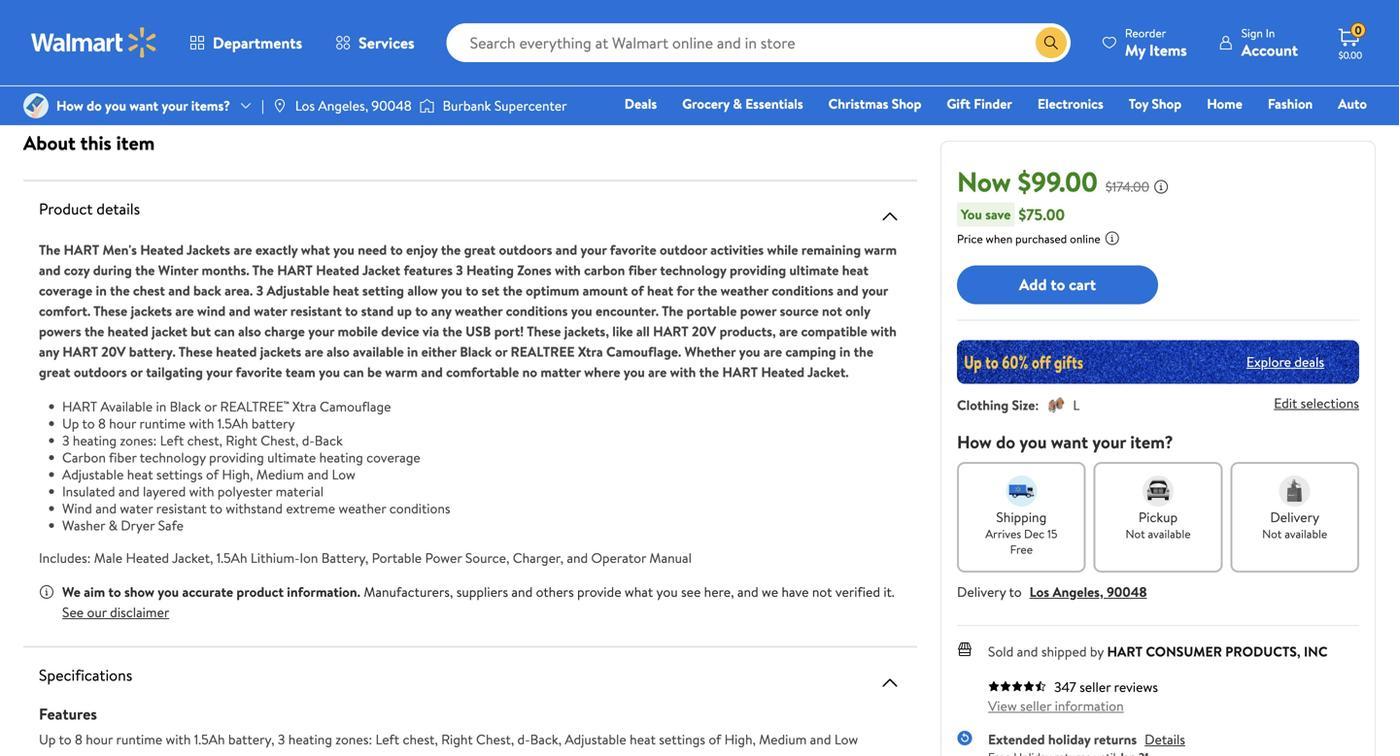 Task type: vqa. For each thing, say whether or not it's contained in the screenshot.
CUSTOMER
no



Task type: locate. For each thing, give the bounding box(es) containing it.
runtime inside features up to 8 hour runtime with 1.5ah battery, 3 heating zones: left chest, right chest, d-back, adjustable heat settings of high, medium and low
[[116, 731, 162, 750]]

auto
[[1338, 94, 1367, 113]]

medium inside hart available in black or realtree™ xtra camouflage up to 8 hour runtime with 1.5ah battery 3 heating zones: left chest, right chest, d-back carbon fiber technology providing ultimate heating coverage adjustable heat settings of high, medium and low insulated and layered with polyester material wind and water resistant to withstand extreme weather conditions washer & dryer safe
[[256, 465, 304, 484]]

technology
[[660, 261, 726, 280], [140, 448, 206, 467]]

1 vertical spatial adjustable
[[62, 465, 124, 484]]

product group up los angeles, 90048
[[251, 0, 431, 57]]

these down the but
[[179, 342, 213, 361]]

1 vertical spatial 1.5ah
[[216, 549, 247, 568]]

delivery for to
[[957, 583, 1006, 602]]

providing up polyester
[[209, 448, 264, 467]]

and inside features up to 8 hour runtime with 1.5ah battery, 3 heating zones: left chest, right chest, d-back, adjustable heat settings of high, medium and low
[[810, 731, 831, 750]]

0 horizontal spatial great
[[39, 363, 70, 382]]

what inside we aim to show you accurate product information. manufacturers, suppliers and others provide what you see here, and we have not verified it. see our disclaimer
[[625, 583, 653, 602]]

see
[[62, 603, 84, 622]]

intent image for shipping image
[[1006, 476, 1037, 507]]

1 vertical spatial angeles,
[[1053, 583, 1103, 602]]

3 right area.
[[256, 281, 263, 300]]

ultimate inside the hart men's heated jackets are exactly what you need to enjoy the great outdoors and your favorite outdoor activities while remaining warm and cozy during the winter months. the hart heated jacket features 3 heating zones with carbon fiber technology providing ultimate heat coverage in the chest and back area. 3 adjustable heat setting allow you to set the optimum amount of heat for the weather conditions and your comfort. these jackets are wind and water resistant to stand up to any weather conditions you encounter. the portable power source not only powers the heated jacket but can also charge your mobile device via the usb port! these jackets, like all hart 20v products, are compatible with any hart 20v battery. these heated jackets are also available in either black or realtree xtra camouflage. whether you are camping in the great outdoors or tailgating your favorite team you can be warm and comfortable no matter where you are with the hart heated jacket.
[[789, 261, 839, 280]]

0 vertical spatial zones:
[[120, 431, 157, 450]]

0 vertical spatial black
[[460, 342, 492, 361]]

size
[[1012, 396, 1035, 415]]

chest, inside features up to 8 hour runtime with 1.5ah battery, 3 heating zones: left chest, right chest, d-back, adjustable heat settings of high, medium and low
[[476, 731, 514, 750]]

includes: male heated jacket, 1.5ah lithium-ion battery, portable power source, charger, and operator manual
[[39, 549, 692, 568]]

1 vertical spatial 8
[[75, 731, 82, 750]]

do for how do you want your item?
[[996, 430, 1015, 454]]

carbon
[[584, 261, 625, 280]]

also down mobile
[[327, 342, 350, 361]]

1 vertical spatial 20v
[[101, 342, 126, 361]]

1 vertical spatial not
[[812, 583, 832, 602]]

0 horizontal spatial these
[[93, 302, 127, 321]]

deals
[[1294, 353, 1324, 372]]

not right 'have'
[[812, 583, 832, 602]]

grocery
[[682, 94, 730, 113]]

of
[[631, 281, 644, 300], [206, 465, 219, 484], [709, 731, 721, 750]]

0 vertical spatial high,
[[222, 465, 253, 484]]

how for how do you want your item?
[[957, 430, 992, 454]]

1 horizontal spatial conditions
[[506, 302, 568, 321]]

angeles, down services dropdown button
[[318, 96, 368, 115]]

high, inside hart available in black or realtree™ xtra camouflage up to 8 hour runtime with 1.5ah battery 3 heating zones: left chest, right chest, d-back carbon fiber technology providing ultimate heating coverage adjustable heat settings of high, medium and low insulated and layered with polyester material wind and water resistant to withstand extreme weather conditions washer & dryer safe
[[222, 465, 253, 484]]

chest,
[[261, 431, 299, 450], [476, 731, 514, 750]]

1.5ah left battery
[[217, 414, 248, 433]]

to right aim
[[108, 583, 121, 602]]

back,
[[530, 731, 562, 750]]

are
[[233, 240, 252, 259], [175, 302, 194, 321], [779, 322, 798, 341], [305, 342, 323, 361], [764, 342, 782, 361], [648, 363, 667, 382]]

jackets,
[[564, 322, 609, 341]]

shop for christmas shop
[[892, 94, 921, 113]]

the up chest
[[135, 261, 155, 280]]

0 horizontal spatial also
[[238, 322, 261, 341]]

warm down 'product details' image
[[864, 240, 897, 259]]

jacket
[[152, 322, 187, 341]]

fiber
[[628, 261, 657, 280], [109, 448, 137, 467]]

need
[[358, 240, 387, 259]]

1 horizontal spatial right
[[441, 731, 473, 750]]

1 horizontal spatial how
[[957, 430, 992, 454]]

15
[[1047, 526, 1057, 542]]

how for how do you want your items?
[[56, 96, 83, 115]]

0 vertical spatial favorite
[[610, 240, 656, 259]]

0 horizontal spatial right
[[226, 431, 257, 450]]

in inside hart available in black or realtree™ xtra camouflage up to 8 hour runtime with 1.5ah battery 3 heating zones: left chest, right chest, d-back carbon fiber technology providing ultimate heating coverage adjustable heat settings of high, medium and low insulated and layered with polyester material wind and water resistant to withstand extreme weather conditions washer & dryer safe
[[156, 397, 166, 416]]

0 horizontal spatial chest,
[[187, 431, 222, 450]]

electronics
[[1037, 94, 1103, 113]]

8 up carbon at the left of the page
[[98, 414, 106, 433]]

want for item?
[[1051, 430, 1088, 454]]

edit selections
[[1274, 394, 1359, 413]]

the hart men's heated jackets are exactly what you need to enjoy the great outdoors and your favorite outdoor activities while remaining warm and cozy during the winter months. the hart heated jacket features 3 heating zones with carbon fiber technology providing ultimate heat coverage in the chest and back area. 3 adjustable heat setting allow you to set the optimum amount of heat for the weather conditions and your comfort. these jackets are wind and water resistant to stand up to any weather conditions you encounter. the portable power source not only powers the heated jacket but can also charge your mobile device via the usb port! these jackets, like all hart 20v products, are compatible with any hart 20v battery. these heated jackets are also available in either black or realtree xtra camouflage. whether you are camping in the great outdoors or tailgating your favorite team you can be warm and comfortable no matter where you are with the hart heated jacket.
[[39, 240, 897, 382]]

1 horizontal spatial any
[[431, 302, 451, 321]]

$0.00
[[1339, 49, 1362, 62]]

enjoy
[[406, 240, 438, 259]]

1 horizontal spatial left
[[375, 731, 399, 750]]

adjustable right the back,
[[565, 731, 626, 750]]

technology inside the hart men's heated jackets are exactly what you need to enjoy the great outdoors and your favorite outdoor activities while remaining warm and cozy during the winter months. the hart heated jacket features 3 heating zones with carbon fiber technology providing ultimate heat coverage in the chest and back area. 3 adjustable heat setting allow you to set the optimum amount of heat for the weather conditions and your comfort. these jackets are wind and water resistant to stand up to any weather conditions you encounter. the portable power source not only powers the heated jacket but can also charge your mobile device via the usb port! these jackets, like all hart 20v products, are compatible with any hart 20v battery. these heated jackets are also available in either black or realtree xtra camouflage. whether you are camping in the great outdoors or tailgating your favorite team you can be warm and comfortable no matter where you are with the hart heated jacket.
[[660, 261, 726, 280]]

1 horizontal spatial available
[[1148, 526, 1191, 542]]

2 not from the left
[[1262, 526, 1282, 542]]

chest, inside hart available in black or realtree™ xtra camouflage up to 8 hour runtime with 1.5ah battery 3 heating zones: left chest, right chest, d-back carbon fiber technology providing ultimate heating coverage adjustable heat settings of high, medium and low insulated and layered with polyester material wind and water resistant to withstand extreme weather conditions washer & dryer safe
[[261, 431, 299, 450]]

0 vertical spatial 20v
[[692, 322, 716, 341]]

& inside hart available in black or realtree™ xtra camouflage up to 8 hour runtime with 1.5ah battery 3 heating zones: left chest, right chest, d-back carbon fiber technology providing ultimate heating coverage adjustable heat settings of high, medium and low insulated and layered with polyester material wind and water resistant to withstand extreme weather conditions washer & dryer safe
[[108, 516, 117, 535]]

0 horizontal spatial delivery
[[957, 583, 1006, 602]]

1 horizontal spatial seller
[[1079, 678, 1111, 697]]

weather
[[721, 281, 768, 300], [455, 302, 503, 321], [339, 499, 386, 518]]

1 vertical spatial weather
[[455, 302, 503, 321]]

2 vertical spatial weather
[[339, 499, 386, 518]]

0 horizontal spatial low
[[332, 465, 355, 484]]

in
[[1266, 25, 1275, 41]]

sold
[[988, 642, 1014, 661]]

your left items?
[[162, 96, 188, 115]]

adjustable up charge
[[267, 281, 329, 300]]

1 horizontal spatial do
[[996, 430, 1015, 454]]

registry link
[[1134, 120, 1202, 141]]

0 vertical spatial technology
[[660, 261, 726, 280]]

0 vertical spatial any
[[431, 302, 451, 321]]

0 vertical spatial d-
[[302, 431, 315, 450]]

coverage down camouflage
[[366, 448, 420, 467]]

explore
[[1246, 353, 1291, 372]]

by
[[1090, 642, 1104, 661]]

1 vertical spatial want
[[1051, 430, 1088, 454]]

0 vertical spatial jackets
[[131, 302, 172, 321]]

0 vertical spatial up
[[62, 414, 79, 433]]

zones:
[[120, 431, 157, 450], [335, 731, 372, 750]]

items
[[1149, 39, 1187, 61]]

up down the features
[[39, 731, 56, 750]]

in right the 'available'
[[156, 397, 166, 416]]

1 vertical spatial chest,
[[476, 731, 514, 750]]

available inside delivery not available
[[1285, 526, 1327, 542]]

conditions up source
[[772, 281, 834, 300]]

1 vertical spatial high,
[[724, 731, 756, 750]]

seller for 347
[[1079, 678, 1111, 697]]

1 vertical spatial resistant
[[156, 499, 207, 518]]

to left the cart
[[1051, 274, 1065, 295]]

water inside the hart men's heated jackets are exactly what you need to enjoy the great outdoors and your favorite outdoor activities while remaining warm and cozy during the winter months. the hart heated jacket features 3 heating zones with carbon fiber technology providing ultimate heat coverage in the chest and back area. 3 adjustable heat setting allow you to set the optimum amount of heat for the weather conditions and your comfort. these jackets are wind and water resistant to stand up to any weather conditions you encounter. the portable power source not only powers the heated jacket but can also charge your mobile device via the usb port! these jackets, like all hart 20v products, are compatible with any hart 20v battery. these heated jackets are also available in either black or realtree xtra camouflage. whether you are camping in the great outdoors or tailgating your favorite team you can be warm and comfortable no matter where you are with the hart heated jacket.
[[254, 302, 287, 321]]

product group up supercenter
[[474, 0, 655, 57]]

water left safe
[[120, 499, 153, 518]]

chest, left the back,
[[476, 731, 514, 750]]

2 vertical spatial conditions
[[389, 499, 450, 518]]

1 vertical spatial coverage
[[366, 448, 420, 467]]

heat
[[842, 261, 868, 280], [333, 281, 359, 300], [647, 281, 673, 300], [127, 465, 153, 484], [630, 731, 656, 750]]

0 horizontal spatial xtra
[[292, 397, 316, 416]]

1 vertical spatial low
[[834, 731, 858, 750]]

shipping arrives dec 15 free
[[985, 508, 1057, 558]]

1 vertical spatial fiber
[[109, 448, 137, 467]]

your
[[162, 96, 188, 115], [580, 240, 607, 259], [862, 281, 888, 300], [308, 322, 334, 341], [206, 363, 232, 382], [1092, 430, 1126, 454]]

what
[[301, 240, 330, 259], [625, 583, 653, 602]]

seller for view
[[1020, 697, 1051, 716]]

ultimate inside hart available in black or realtree™ xtra camouflage up to 8 hour runtime with 1.5ah battery 3 heating zones: left chest, right chest, d-back carbon fiber technology providing ultimate heating coverage adjustable heat settings of high, medium and low insulated and layered with polyester material wind and water resistant to withstand extreme weather conditions washer & dryer safe
[[267, 448, 316, 467]]

$75.00
[[1019, 204, 1065, 225]]

medium
[[256, 465, 304, 484], [759, 731, 807, 750]]

disclaimer
[[110, 603, 169, 622]]

debit
[[1250, 121, 1284, 140]]

0 horizontal spatial favorite
[[236, 363, 282, 382]]

intent image for delivery image
[[1279, 476, 1310, 507]]

20v up whether
[[692, 322, 716, 341]]

months.
[[202, 261, 249, 280]]

edit selections button
[[1274, 394, 1359, 413]]

what right 'exactly'
[[301, 240, 330, 259]]

1 shop from the left
[[892, 94, 921, 113]]

heating down the 'available'
[[73, 431, 117, 450]]

warm right be
[[385, 363, 418, 382]]

zones
[[517, 261, 552, 280]]

favorite up carbon at the left top
[[610, 240, 656, 259]]

0 horizontal spatial zones:
[[120, 431, 157, 450]]

technology up "for"
[[660, 261, 726, 280]]

great down "powers"
[[39, 363, 70, 382]]

1 horizontal spatial adjustable
[[267, 281, 329, 300]]

1 horizontal spatial 8
[[98, 414, 106, 433]]

view seller information
[[988, 697, 1124, 716]]

products,
[[1225, 642, 1301, 661]]

jackets
[[131, 302, 172, 321], [260, 342, 301, 361]]

warm
[[864, 240, 897, 259], [385, 363, 418, 382]]

departments
[[213, 32, 302, 53]]

or down port!
[[495, 342, 507, 361]]

departments button
[[173, 19, 319, 66]]

0 horizontal spatial providing
[[209, 448, 264, 467]]

heat left setting
[[333, 281, 359, 300]]

0 vertical spatial also
[[238, 322, 261, 341]]

also left charge
[[238, 322, 261, 341]]

2 horizontal spatial available
[[1285, 526, 1327, 542]]

d- inside hart available in black or realtree™ xtra camouflage up to 8 hour runtime with 1.5ah battery 3 heating zones: left chest, right chest, d-back carbon fiber technology providing ultimate heating coverage adjustable heat settings of high, medium and low insulated and layered with polyester material wind and water resistant to withstand extreme weather conditions washer & dryer safe
[[302, 431, 315, 450]]

great up heating
[[464, 240, 496, 259]]

 image left burbank
[[419, 96, 435, 116]]

1 vertical spatial medium
[[759, 731, 807, 750]]

shop
[[892, 94, 921, 113], [1152, 94, 1182, 113]]

Walmart Site-Wide search field
[[447, 23, 1070, 62]]

product details
[[39, 198, 140, 220]]

to
[[390, 240, 403, 259], [1051, 274, 1065, 295], [466, 281, 478, 300], [345, 302, 358, 321], [415, 302, 428, 321], [82, 414, 95, 433], [210, 499, 222, 518], [1009, 583, 1022, 602], [108, 583, 121, 602], [59, 731, 72, 750]]

1 vertical spatial the
[[252, 261, 274, 280]]

set
[[482, 281, 499, 300]]

0 horizontal spatial can
[[214, 322, 235, 341]]

source,
[[465, 549, 509, 568]]

you left see
[[656, 583, 678, 602]]

1 horizontal spatial coverage
[[366, 448, 420, 467]]

the down during
[[110, 281, 130, 300]]

0 vertical spatial weather
[[721, 281, 768, 300]]

delivery inside delivery not available
[[1270, 508, 1319, 527]]

0 vertical spatial warm
[[864, 240, 897, 259]]

runtime
[[139, 414, 186, 433], [116, 731, 162, 750]]

power
[[425, 549, 462, 568]]

not for pickup
[[1126, 526, 1145, 542]]

shop for toy shop
[[1152, 94, 1182, 113]]

search icon image
[[1043, 35, 1059, 51]]

0 vertical spatial not
[[822, 302, 842, 321]]

1 horizontal spatial jackets
[[260, 342, 301, 361]]

0 vertical spatial providing
[[730, 261, 786, 280]]

0 vertical spatial ultimate
[[789, 261, 839, 280]]

0 vertical spatial hour
[[109, 414, 136, 433]]

but
[[191, 322, 211, 341]]

includes:
[[39, 549, 91, 568]]

 image
[[272, 98, 287, 114]]

can
[[214, 322, 235, 341], [343, 363, 364, 382]]

not inside pickup not available
[[1126, 526, 1145, 542]]

2 horizontal spatial weather
[[721, 281, 768, 300]]

are up team on the left of page
[[305, 342, 323, 361]]

heated down dryer
[[126, 549, 169, 568]]

0 vertical spatial los
[[295, 96, 315, 115]]

1 horizontal spatial  image
[[419, 96, 435, 116]]

0 horizontal spatial weather
[[339, 499, 386, 518]]

1 vertical spatial hour
[[86, 731, 113, 750]]

1 horizontal spatial chest,
[[403, 731, 438, 750]]

0 vertical spatial or
[[495, 342, 507, 361]]

hour up insulated
[[109, 414, 136, 433]]

explore deals
[[1246, 353, 1324, 372]]

up up carbon at the left of the page
[[62, 414, 79, 433]]

2 shop from the left
[[1152, 94, 1182, 113]]

0 horizontal spatial black
[[170, 397, 201, 416]]

available up be
[[353, 342, 404, 361]]

0 horizontal spatial  image
[[23, 93, 49, 119]]

hour
[[109, 414, 136, 433], [86, 731, 113, 750]]

add to cart
[[1019, 274, 1096, 295]]

of inside hart available in black or realtree™ xtra camouflage up to 8 hour runtime with 1.5ah battery 3 heating zones: left chest, right chest, d-back carbon fiber technology providing ultimate heating coverage adjustable heat settings of high, medium and low insulated and layered with polyester material wind and water resistant to withstand extreme weather conditions washer & dryer safe
[[206, 465, 219, 484]]

d-
[[302, 431, 315, 450], [517, 731, 530, 750]]

hart inside hart available in black or realtree™ xtra camouflage up to 8 hour runtime with 1.5ah battery 3 heating zones: left chest, right chest, d-back carbon fiber technology providing ultimate heating coverage adjustable heat settings of high, medium and low insulated and layered with polyester material wind and water resistant to withstand extreme weather conditions washer & dryer safe
[[62, 397, 97, 416]]

 image for how do you want your items?
[[23, 93, 49, 119]]

resistant up charge
[[290, 302, 342, 321]]

0 vertical spatial chest,
[[261, 431, 299, 450]]

not inside delivery not available
[[1262, 526, 1282, 542]]

weather up includes: male heated jacket, 1.5ah lithium-ion battery, portable power source, charger, and operator manual
[[339, 499, 386, 518]]

have
[[782, 583, 809, 602]]

what down the operator at the left bottom of the page
[[625, 583, 653, 602]]

delivery to los angeles, 90048
[[957, 583, 1147, 602]]

ultimate down "remaining"
[[789, 261, 839, 280]]

0 vertical spatial right
[[226, 431, 257, 450]]

weather up the power
[[721, 281, 768, 300]]

right inside hart available in black or realtree™ xtra camouflage up to 8 hour runtime with 1.5ah battery 3 heating zones: left chest, right chest, d-back carbon fiber technology providing ultimate heating coverage adjustable heat settings of high, medium and low insulated and layered with polyester material wind and water resistant to withstand extreme weather conditions washer & dryer safe
[[226, 431, 257, 450]]

1 vertical spatial settings
[[659, 731, 705, 750]]

& left dryer
[[108, 516, 117, 535]]

do down clothing size :
[[996, 430, 1015, 454]]

your left mobile
[[308, 322, 334, 341]]

0 vertical spatial coverage
[[39, 281, 92, 300]]

1.5ah inside features up to 8 hour runtime with 1.5ah battery, 3 heating zones: left chest, right chest, d-back, adjustable heat settings of high, medium and low
[[194, 731, 225, 750]]

heat inside hart available in black or realtree™ xtra camouflage up to 8 hour runtime with 1.5ah battery 3 heating zones: left chest, right chest, d-back carbon fiber technology providing ultimate heating coverage adjustable heat settings of high, medium and low insulated and layered with polyester material wind and water resistant to withstand extreme weather conditions washer & dryer safe
[[127, 465, 153, 484]]

3 up insulated
[[62, 431, 69, 450]]

can left be
[[343, 363, 364, 382]]

any down "powers"
[[39, 342, 59, 361]]

you up this
[[105, 96, 126, 115]]

& inside the grocery & essentials link
[[733, 94, 742, 113]]

1 horizontal spatial high,
[[724, 731, 756, 750]]

right down realtree™
[[226, 431, 257, 450]]

intent image for pickup image
[[1143, 476, 1174, 507]]

0 vertical spatial &
[[733, 94, 742, 113]]

0 vertical spatial want
[[129, 96, 158, 115]]

0 horizontal spatial d-
[[302, 431, 315, 450]]

edit
[[1274, 394, 1297, 413]]

xtra down jackets,
[[578, 342, 603, 361]]

of inside the hart men's heated jackets are exactly what you need to enjoy the great outdoors and your favorite outdoor activities while remaining warm and cozy during the winter months. the hart heated jacket features 3 heating zones with carbon fiber technology providing ultimate heat coverage in the chest and back area. 3 adjustable heat setting allow you to set the optimum amount of heat for the weather conditions and your comfort. these jackets are wind and water resistant to stand up to any weather conditions you encounter. the portable power source not only powers the heated jacket but can also charge your mobile device via the usb port! these jackets, like all hart 20v products, are compatible with any hart 20v battery. these heated jackets are also available in either black or realtree xtra camouflage. whether you are camping in the great outdoors or tailgating your favorite team you can be warm and comfortable no matter where you are with the hart heated jacket.
[[631, 281, 644, 300]]

4 product group from the left
[[698, 0, 878, 57]]

with up optimum
[[555, 261, 581, 280]]

0 vertical spatial these
[[93, 302, 127, 321]]

xtra inside hart available in black or realtree™ xtra camouflage up to 8 hour runtime with 1.5ah battery 3 heating zones: left chest, right chest, d-back carbon fiber technology providing ultimate heating coverage adjustable heat settings of high, medium and low insulated and layered with polyester material wind and water resistant to withstand extreme weather conditions washer & dryer safe
[[292, 397, 316, 416]]

outdoors
[[499, 240, 552, 259], [74, 363, 127, 382]]

20v left battery. at the left top
[[101, 342, 126, 361]]

the down product
[[39, 240, 60, 259]]

angeles,
[[318, 96, 368, 115], [1053, 583, 1103, 602]]

any up via
[[431, 302, 451, 321]]

product group up how do you want your items?
[[27, 0, 208, 57]]

1 vertical spatial left
[[375, 731, 399, 750]]

heating inside features up to 8 hour runtime with 1.5ah battery, 3 heating zones: left chest, right chest, d-back, adjustable heat settings of high, medium and low
[[288, 731, 332, 750]]

manufacturers,
[[364, 583, 453, 602]]

ultimate up material
[[267, 448, 316, 467]]

inc
[[1304, 642, 1328, 661]]

are up 'months.'
[[233, 240, 252, 259]]

the down 'exactly'
[[252, 261, 274, 280]]

in down compatible
[[839, 342, 850, 361]]

heat down "remaining"
[[842, 261, 868, 280]]

0 vertical spatial 8
[[98, 414, 106, 433]]

heated
[[140, 240, 184, 259], [316, 261, 359, 280], [761, 363, 805, 382], [126, 549, 169, 568]]

hart down 'exactly'
[[277, 261, 313, 280]]

0 vertical spatial what
[[301, 240, 330, 259]]

right
[[226, 431, 257, 450], [441, 731, 473, 750]]

product group
[[27, 0, 208, 57], [251, 0, 431, 57], [474, 0, 655, 57], [698, 0, 878, 57]]

xtra inside the hart men's heated jackets are exactly what you need to enjoy the great outdoors and your favorite outdoor activities while remaining warm and cozy during the winter months. the hart heated jacket features 3 heating zones with carbon fiber technology providing ultimate heat coverage in the chest and back area. 3 adjustable heat setting allow you to set the optimum amount of heat for the weather conditions and your comfort. these jackets are wind and water resistant to stand up to any weather conditions you encounter. the portable power source not only powers the heated jacket but can also charge your mobile device via the usb port! these jackets, like all hart 20v products, are compatible with any hart 20v battery. these heated jackets are also available in either black or realtree xtra camouflage. whether you are camping in the great outdoors or tailgating your favorite team you can be warm and comfortable no matter where you are with the hart heated jacket.
[[578, 342, 603, 361]]

0 horizontal spatial medium
[[256, 465, 304, 484]]

0 horizontal spatial heated
[[108, 322, 148, 341]]

optimum
[[526, 281, 579, 300]]

weather up usb on the top left of the page
[[455, 302, 503, 321]]

jacket
[[362, 261, 400, 280]]

do
[[87, 96, 102, 115], [996, 430, 1015, 454]]

hour inside hart available in black or realtree™ xtra camouflage up to 8 hour runtime with 1.5ah battery 3 heating zones: left chest, right chest, d-back carbon fiber technology providing ultimate heating coverage adjustable heat settings of high, medium and low insulated and layered with polyester material wind and water resistant to withstand extreme weather conditions washer & dryer safe
[[109, 414, 136, 433]]

withstand
[[226, 499, 283, 518]]

los
[[295, 96, 315, 115], [1029, 583, 1049, 602]]

with left "battery,"
[[166, 731, 191, 750]]

or left realtree™
[[204, 397, 217, 416]]

available
[[353, 342, 404, 361], [1148, 526, 1191, 542], [1285, 526, 1327, 542]]

available inside the hart men's heated jackets are exactly what you need to enjoy the great outdoors and your favorite outdoor activities while remaining warm and cozy during the winter months. the hart heated jacket features 3 heating zones with carbon fiber technology providing ultimate heat coverage in the chest and back area. 3 adjustable heat setting allow you to set the optimum amount of heat for the weather conditions and your comfort. these jackets are wind and water resistant to stand up to any weather conditions you encounter. the portable power source not only powers the heated jacket but can also charge your mobile device via the usb port! these jackets, like all hart 20v products, are compatible with any hart 20v battery. these heated jackets are also available in either black or realtree xtra camouflage. whether you are camping in the great outdoors or tailgating your favorite team you can be warm and comfortable no matter where you are with the hart heated jacket.
[[353, 342, 404, 361]]

or inside hart available in black or realtree™ xtra camouflage up to 8 hour runtime with 1.5ah battery 3 heating zones: left chest, right chest, d-back carbon fiber technology providing ultimate heating coverage adjustable heat settings of high, medium and low insulated and layered with polyester material wind and water resistant to withstand extreme weather conditions washer & dryer safe
[[204, 397, 217, 416]]

shop right christmas
[[892, 94, 921, 113]]

technology up "layered" at the bottom left
[[140, 448, 206, 467]]

providing inside the hart men's heated jackets are exactly what you need to enjoy the great outdoors and your favorite outdoor activities while remaining warm and cozy during the winter months. the hart heated jacket features 3 heating zones with carbon fiber technology providing ultimate heat coverage in the chest and back area. 3 adjustable heat setting allow you to set the optimum amount of heat for the weather conditions and your comfort. these jackets are wind and water resistant to stand up to any weather conditions you encounter. the portable power source not only powers the heated jacket but can also charge your mobile device via the usb port! these jackets, like all hart 20v products, are compatible with any hart 20v battery. these heated jackets are also available in either black or realtree xtra camouflage. whether you are camping in the great outdoors or tailgating your favorite team you can be warm and comfortable no matter where you are with the hart heated jacket.
[[730, 261, 786, 280]]

right inside features up to 8 hour runtime with 1.5ah battery, 3 heating zones: left chest, right chest, d-back, adjustable heat settings of high, medium and low
[[441, 731, 473, 750]]

conditions
[[772, 281, 834, 300], [506, 302, 568, 321], [389, 499, 450, 518]]

3
[[456, 261, 463, 280], [256, 281, 263, 300], [62, 431, 69, 450], [278, 731, 285, 750]]

& right grocery at top
[[733, 94, 742, 113]]

1 vertical spatial black
[[170, 397, 201, 416]]

hour inside features up to 8 hour runtime with 1.5ah battery, 3 heating zones: left chest, right chest, d-back, adjustable heat settings of high, medium and low
[[86, 731, 113, 750]]

heat up dryer
[[127, 465, 153, 484]]

1 vertical spatial can
[[343, 363, 364, 382]]

all
[[636, 322, 650, 341]]

0 vertical spatial do
[[87, 96, 102, 115]]

 image
[[23, 93, 49, 119], [419, 96, 435, 116]]

medium inside features up to 8 hour runtime with 1.5ah battery, 3 heating zones: left chest, right chest, d-back, adjustable heat settings of high, medium and low
[[759, 731, 807, 750]]

chest
[[133, 281, 165, 300]]

3 right "battery,"
[[278, 731, 285, 750]]

want up item
[[129, 96, 158, 115]]

1 not from the left
[[1126, 526, 1145, 542]]

want down l
[[1051, 430, 1088, 454]]

of inside features up to 8 hour runtime with 1.5ah battery, 3 heating zones: left chest, right chest, d-back, adjustable heat settings of high, medium and low
[[709, 731, 721, 750]]

runtime down "specifications"
[[116, 731, 162, 750]]

0 horizontal spatial shop
[[892, 94, 921, 113]]

the down compatible
[[854, 342, 873, 361]]

heated up battery. at the left top
[[108, 322, 148, 341]]

my
[[1125, 39, 1145, 61]]

1 horizontal spatial shop
[[1152, 94, 1182, 113]]

runtime down tailgating
[[139, 414, 186, 433]]

comfortable
[[446, 363, 519, 382]]

be
[[367, 363, 382, 382]]

hart available in black or realtree™ xtra camouflage up to 8 hour runtime with 1.5ah battery 3 heating zones: left chest, right chest, d-back carbon fiber technology providing ultimate heating coverage adjustable heat settings of high, medium and low insulated and layered with polyester material wind and water resistant to withstand extreme weather conditions washer & dryer safe
[[62, 397, 450, 535]]

0 vertical spatial of
[[631, 281, 644, 300]]

heating down camouflage
[[319, 448, 363, 467]]

wind
[[62, 499, 92, 518]]

heated down 'wind' on the top left
[[216, 342, 257, 361]]

1 vertical spatial 90048
[[1107, 583, 1147, 602]]

 image up about
[[23, 93, 49, 119]]

low inside hart available in black or realtree™ xtra camouflage up to 8 hour runtime with 1.5ah battery 3 heating zones: left chest, right chest, d-back carbon fiber technology providing ultimate heating coverage adjustable heat settings of high, medium and low insulated and layered with polyester material wind and water resistant to withstand extreme weather conditions washer & dryer safe
[[332, 465, 355, 484]]

resistant
[[290, 302, 342, 321], [156, 499, 207, 518]]

chest, down realtree™
[[261, 431, 299, 450]]

the down whether
[[699, 363, 719, 382]]

1 vertical spatial zones:
[[335, 731, 372, 750]]

1 horizontal spatial angeles,
[[1053, 583, 1103, 602]]

1 horizontal spatial great
[[464, 240, 496, 259]]

technology inside hart available in black or realtree™ xtra camouflage up to 8 hour runtime with 1.5ah battery 3 heating zones: left chest, right chest, d-back carbon fiber technology providing ultimate heating coverage adjustable heat settings of high, medium and low insulated and layered with polyester material wind and water resistant to withstand extreme weather conditions washer & dryer safe
[[140, 448, 206, 467]]

not down intent image for pickup
[[1126, 526, 1145, 542]]

0 vertical spatial xtra
[[578, 342, 603, 361]]

2 vertical spatial the
[[662, 302, 683, 321]]

1 vertical spatial ultimate
[[267, 448, 316, 467]]

adjustable
[[267, 281, 329, 300], [62, 465, 124, 484], [565, 731, 626, 750]]

charge
[[264, 322, 305, 341]]

available inside pickup not available
[[1148, 526, 1191, 542]]

high, inside features up to 8 hour runtime with 1.5ah battery, 3 heating zones: left chest, right chest, d-back, adjustable heat settings of high, medium and low
[[724, 731, 756, 750]]

you up jackets,
[[571, 302, 592, 321]]

xtra
[[578, 342, 603, 361], [292, 397, 316, 416]]



Task type: describe. For each thing, give the bounding box(es) containing it.
1 vertical spatial conditions
[[506, 302, 568, 321]]

1 horizontal spatial also
[[327, 342, 350, 361]]

1 vertical spatial heated
[[216, 342, 257, 361]]

our
[[87, 603, 107, 622]]

3 left heating
[[456, 261, 463, 280]]

settings inside hart available in black or realtree™ xtra camouflage up to 8 hour runtime with 1.5ah battery 3 heating zones: left chest, right chest, d-back carbon fiber technology providing ultimate heating coverage adjustable heat settings of high, medium and low insulated and layered with polyester material wind and water resistant to withstand extreme weather conditions washer & dryer safe
[[156, 465, 203, 484]]

compatible
[[801, 322, 867, 341]]

what inside the hart men's heated jackets are exactly what you need to enjoy the great outdoors and your favorite outdoor activities while remaining warm and cozy during the winter months. the hart heated jacket features 3 heating zones with carbon fiber technology providing ultimate heat coverage in the chest and back area. 3 adjustable heat setting allow you to set the optimum amount of heat for the weather conditions and your comfort. these jackets are wind and water resistant to stand up to any weather conditions you encounter. the portable power source not only powers the heated jacket but can also charge your mobile device via the usb port! these jackets, like all hart 20v products, are compatible with any hart 20v battery. these heated jackets are also available in either black or realtree xtra camouflage. whether you are camping in the great outdoors or tailgating your favorite team you can be warm and comfortable no matter where you are with the hart heated jacket.
[[301, 240, 330, 259]]

information
[[1055, 697, 1124, 716]]

2 horizontal spatial the
[[662, 302, 683, 321]]

chest, inside hart available in black or realtree™ xtra camouflage up to 8 hour runtime with 1.5ah battery 3 heating zones: left chest, right chest, d-back carbon fiber technology providing ultimate heating coverage adjustable heat settings of high, medium and low insulated and layered with polyester material wind and water resistant to withstand extreme weather conditions washer & dryer safe
[[187, 431, 222, 450]]

heated up winter
[[140, 240, 184, 259]]

to right up on the left of page
[[415, 302, 428, 321]]

device
[[381, 322, 419, 341]]

washer
[[62, 516, 105, 535]]

camping
[[785, 342, 836, 361]]

want for items?
[[129, 96, 158, 115]]

the right set
[[503, 281, 522, 300]]

in down device
[[407, 342, 418, 361]]

3 product group from the left
[[474, 0, 655, 57]]

to left set
[[466, 281, 478, 300]]

realtree™
[[220, 397, 289, 416]]

1 vertical spatial or
[[130, 363, 143, 382]]

you down products,
[[739, 342, 760, 361]]

you down camouflage.
[[624, 363, 645, 382]]

we
[[62, 583, 81, 602]]

either
[[421, 342, 456, 361]]

0 horizontal spatial 90048
[[372, 96, 412, 115]]

not inside we aim to show you accurate product information. manufacturers, suppliers and others provide what you see here, and we have not verified it. see our disclaimer
[[812, 583, 832, 602]]

for
[[677, 281, 694, 300]]

lithium-
[[251, 549, 300, 568]]

sign
[[1241, 25, 1263, 41]]

the right enjoy
[[441, 240, 461, 259]]

walmart+
[[1309, 121, 1367, 140]]

realtree
[[511, 342, 575, 361]]

d- inside features up to 8 hour runtime with 1.5ah battery, 3 heating zones: left chest, right chest, d-back, adjustable heat settings of high, medium and low
[[517, 731, 530, 750]]

verified
[[835, 583, 880, 602]]

0 horizontal spatial warm
[[385, 363, 418, 382]]

your up carbon at the left top
[[580, 240, 607, 259]]

here,
[[704, 583, 734, 602]]

the right via
[[442, 322, 462, 341]]

up inside hart available in black or realtree™ xtra camouflage up to 8 hour runtime with 1.5ah battery 3 heating zones: left chest, right chest, d-back carbon fiber technology providing ultimate heating coverage adjustable heat settings of high, medium and low insulated and layered with polyester material wind and water resistant to withstand extreme weather conditions washer & dryer safe
[[62, 414, 79, 433]]

left inside features up to 8 hour runtime with 1.5ah battery, 3 heating zones: left chest, right chest, d-back, adjustable heat settings of high, medium and low
[[375, 731, 399, 750]]

your up the only
[[862, 281, 888, 300]]

are down source
[[779, 322, 798, 341]]

black inside hart available in black or realtree™ xtra camouflage up to 8 hour runtime with 1.5ah battery 3 heating zones: left chest, right chest, d-back carbon fiber technology providing ultimate heating coverage adjustable heat settings of high, medium and low insulated and layered with polyester material wind and water resistant to withstand extreme weather conditions washer & dryer safe
[[170, 397, 201, 416]]

with down whether
[[670, 363, 696, 382]]

conditions inside hart available in black or realtree™ xtra camouflage up to 8 hour runtime with 1.5ah battery 3 heating zones: left chest, right chest, d-back carbon fiber technology providing ultimate heating coverage adjustable heat settings of high, medium and low insulated and layered with polyester material wind and water resistant to withstand extreme weather conditions washer & dryer safe
[[389, 499, 450, 518]]

wind
[[197, 302, 226, 321]]

with inside features up to 8 hour runtime with 1.5ah battery, 3 heating zones: left chest, right chest, d-back, adjustable heat settings of high, medium and low
[[166, 731, 191, 750]]

adjustable inside the hart men's heated jackets are exactly what you need to enjoy the great outdoors and your favorite outdoor activities while remaining warm and cozy during the winter months. the hart heated jacket features 3 heating zones with carbon fiber technology providing ultimate heat coverage in the chest and back area. 3 adjustable heat setting allow you to set the optimum amount of heat for the weather conditions and your comfort. these jackets are wind and water resistant to stand up to any weather conditions you encounter. the portable power source not only powers the heated jacket but can also charge your mobile device via the usb port! these jackets, like all hart 20v products, are compatible with any hart 20v battery. these heated jackets are also available in either black or realtree xtra camouflage. whether you are camping in the great outdoors or tailgating your favorite team you can be warm and comfortable no matter where you are with the hart heated jacket.
[[267, 281, 329, 300]]

see
[[681, 583, 701, 602]]

resistant inside the hart men's heated jackets are exactly what you need to enjoy the great outdoors and your favorite outdoor activities while remaining warm and cozy during the winter months. the hart heated jacket features 3 heating zones with carbon fiber technology providing ultimate heat coverage in the chest and back area. 3 adjustable heat setting allow you to set the optimum amount of heat for the weather conditions and your comfort. these jackets are wind and water resistant to stand up to any weather conditions you encounter. the portable power source not only powers the heated jacket but can also charge your mobile device via the usb port! these jackets, like all hart 20v products, are compatible with any hart 20v battery. these heated jackets are also available in either black or realtree xtra camouflage. whether you are camping in the great outdoors or tailgating your favorite team you can be warm and comfortable no matter where you are with the hart heated jacket.
[[290, 302, 342, 321]]

0 vertical spatial can
[[214, 322, 235, 341]]

with left realtree™
[[189, 414, 214, 433]]

you right team on the left of page
[[319, 363, 340, 382]]

0 horizontal spatial 20v
[[101, 342, 126, 361]]

with right "layered" at the bottom left
[[189, 482, 214, 501]]

product details image
[[878, 205, 902, 228]]

2 vertical spatial these
[[179, 342, 213, 361]]

fiber inside hart available in black or realtree™ xtra camouflage up to 8 hour runtime with 1.5ah battery 3 heating zones: left chest, right chest, d-back carbon fiber technology providing ultimate heating coverage adjustable heat settings of high, medium and low insulated and layered with polyester material wind and water resistant to withstand extreme weather conditions washer & dryer safe
[[109, 448, 137, 467]]

one
[[1218, 121, 1247, 140]]

burbank supercenter
[[443, 96, 567, 115]]

to inside button
[[1051, 274, 1065, 295]]

battery,
[[228, 731, 274, 750]]

toy shop
[[1129, 94, 1182, 113]]

services
[[359, 32, 414, 53]]

0 horizontal spatial los
[[295, 96, 315, 115]]

adjustable inside features up to 8 hour runtime with 1.5ah battery, 3 heating zones: left chest, right chest, d-back, adjustable heat settings of high, medium and low
[[565, 731, 626, 750]]

see our disclaimer button
[[62, 603, 169, 622]]

chest, inside features up to 8 hour runtime with 1.5ah battery, 3 heating zones: left chest, right chest, d-back, adjustable heat settings of high, medium and low
[[403, 731, 438, 750]]

4.2709 stars out of 5, based on 347 seller reviews element
[[988, 681, 1046, 692]]

1 vertical spatial outdoors
[[74, 363, 127, 382]]

los angeles, 90048
[[295, 96, 412, 115]]

0 vertical spatial great
[[464, 240, 496, 259]]

men's
[[102, 240, 137, 259]]

8 inside hart available in black or realtree™ xtra camouflage up to 8 hour runtime with 1.5ah battery 3 heating zones: left chest, right chest, d-back carbon fiber technology providing ultimate heating coverage adjustable heat settings of high, medium and low insulated and layered with polyester material wind and water resistant to withstand extreme weather conditions washer & dryer safe
[[98, 414, 106, 433]]

water inside hart available in black or realtree™ xtra camouflage up to 8 hour runtime with 1.5ah battery 3 heating zones: left chest, right chest, d-back carbon fiber technology providing ultimate heating coverage adjustable heat settings of high, medium and low insulated and layered with polyester material wind and water resistant to withstand extreme weather conditions washer & dryer safe
[[120, 499, 153, 518]]

8 inside features up to 8 hour runtime with 1.5ah battery, 3 heating zones: left chest, right chest, d-back, adjustable heat settings of high, medium and low
[[75, 731, 82, 750]]

specifications image
[[878, 672, 902, 695]]

coverage inside hart available in black or realtree™ xtra camouflage up to 8 hour runtime with 1.5ah battery 3 heating zones: left chest, right chest, d-back carbon fiber technology providing ultimate heating coverage adjustable heat settings of high, medium and low insulated and layered with polyester material wind and water resistant to withstand extreme weather conditions washer & dryer safe
[[366, 448, 420, 467]]

others
[[536, 583, 574, 602]]

you left need
[[333, 240, 355, 259]]

1 vertical spatial los
[[1029, 583, 1049, 602]]

operator
[[591, 549, 646, 568]]

you right allow
[[441, 281, 462, 300]]

2 product group from the left
[[251, 0, 431, 57]]

jacket.
[[807, 363, 849, 382]]

fiber inside the hart men's heated jackets are exactly what you need to enjoy the great outdoors and your favorite outdoor activities while remaining warm and cozy during the winter months. the hart heated jacket features 3 heating zones with carbon fiber technology providing ultimate heat coverage in the chest and back area. 3 adjustable heat setting allow you to set the optimum amount of heat for the weather conditions and your comfort. these jackets are wind and water resistant to stand up to any weather conditions you encounter. the portable power source not only powers the heated jacket but can also charge your mobile device via the usb port! these jackets, like all hart 20v products, are compatible with any hart 20v battery. these heated jackets are also available in either black or realtree xtra camouflage. whether you are camping in the great outdoors or tailgating your favorite team you can be warm and comfortable no matter where you are with the hart heated jacket.
[[628, 261, 657, 280]]

the up portable
[[697, 281, 717, 300]]

learn more about strikethrough prices image
[[1153, 179, 1169, 195]]

$174.00
[[1105, 177, 1149, 196]]

to inside features up to 8 hour runtime with 1.5ah battery, 3 heating zones: left chest, right chest, d-back, adjustable heat settings of high, medium and low
[[59, 731, 72, 750]]

extreme
[[286, 499, 335, 518]]

1 vertical spatial favorite
[[236, 363, 282, 382]]

toy
[[1129, 94, 1148, 113]]

accurate
[[182, 583, 233, 602]]

selections
[[1301, 394, 1359, 413]]

1.5ah inside hart available in black or realtree™ xtra camouflage up to 8 hour runtime with 1.5ah battery 3 heating zones: left chest, right chest, d-back carbon fiber technology providing ultimate heating coverage adjustable heat settings of high, medium and low insulated and layered with polyester material wind and water resistant to withstand extreme weather conditions washer & dryer safe
[[217, 414, 248, 433]]

1 horizontal spatial can
[[343, 363, 364, 382]]

burbank
[[443, 96, 491, 115]]

adjustable inside hart available in black or realtree™ xtra camouflage up to 8 hour runtime with 1.5ah battery 3 heating zones: left chest, right chest, d-back carbon fiber technology providing ultimate heating coverage adjustable heat settings of high, medium and low insulated and layered with polyester material wind and water resistant to withstand extreme weather conditions washer & dryer safe
[[62, 465, 124, 484]]

0 vertical spatial the
[[39, 240, 60, 259]]

left inside hart available in black or realtree™ xtra camouflage up to 8 hour runtime with 1.5ah battery 3 heating zones: left chest, right chest, d-back carbon fiber technology providing ultimate heating coverage adjustable heat settings of high, medium and low insulated and layered with polyester material wind and water resistant to withstand extreme weather conditions washer & dryer safe
[[160, 431, 184, 450]]

clothing size :
[[957, 396, 1039, 415]]

details
[[96, 198, 140, 220]]

safe
[[158, 516, 184, 535]]

coverage inside the hart men's heated jackets are exactly what you need to enjoy the great outdoors and your favorite outdoor activities while remaining warm and cozy during the winter months. the hart heated jacket features 3 heating zones with carbon fiber technology providing ultimate heat coverage in the chest and back area. 3 adjustable heat setting allow you to set the optimum amount of heat for the weather conditions and your comfort. these jackets are wind and water resistant to stand up to any weather conditions you encounter. the portable power source not only powers the heated jacket but can also charge your mobile device via the usb port! these jackets, like all hart 20v products, are compatible with any hart 20v battery. these heated jackets are also available in either black or realtree xtra camouflage. whether you are camping in the great outdoors or tailgating your favorite team you can be warm and comfortable no matter where you are with the hart heated jacket.
[[39, 281, 92, 300]]

polyester
[[218, 482, 272, 501]]

hart down "powers"
[[62, 342, 98, 361]]

jackets
[[186, 240, 230, 259]]

are down camouflage.
[[648, 363, 667, 382]]

are up jacket
[[175, 302, 194, 321]]

ion
[[300, 549, 318, 568]]

power
[[740, 302, 777, 321]]

you down :
[[1019, 430, 1047, 454]]

features up to 8 hour runtime with 1.5ah battery, 3 heating zones: left chest, right chest, d-back, adjustable heat settings of high, medium and low
[[39, 704, 858, 750]]

1 horizontal spatial warm
[[864, 240, 897, 259]]

available for delivery
[[1285, 526, 1327, 542]]

portable
[[687, 302, 737, 321]]

resistant inside hart available in black or realtree™ xtra camouflage up to 8 hour runtime with 1.5ah battery 3 heating zones: left chest, right chest, d-back carbon fiber technology providing ultimate heating coverage adjustable heat settings of high, medium and low insulated and layered with polyester material wind and water resistant to withstand extreme weather conditions washer & dryer safe
[[156, 499, 207, 518]]

1 horizontal spatial weather
[[455, 302, 503, 321]]

1 product group from the left
[[27, 0, 208, 57]]

while
[[767, 240, 798, 259]]

purchased
[[1015, 230, 1067, 247]]

your down the but
[[206, 363, 232, 382]]

explore deals link
[[1239, 345, 1332, 379]]

it.
[[883, 583, 894, 602]]

like
[[612, 322, 633, 341]]

provide
[[577, 583, 621, 602]]

heated down need
[[316, 261, 359, 280]]

cozy
[[64, 261, 90, 280]]

add to cart button
[[957, 265, 1158, 304]]

extended holiday returns details
[[988, 730, 1185, 749]]

settings inside features up to 8 hour runtime with 1.5ah battery, 3 heating zones: left chest, right chest, d-back, adjustable heat settings of high, medium and low
[[659, 731, 705, 750]]

providing inside hart available in black or realtree™ xtra camouflage up to 8 hour runtime with 1.5ah battery 3 heating zones: left chest, right chest, d-back carbon fiber technology providing ultimate heating coverage adjustable heat settings of high, medium and low insulated and layered with polyester material wind and water resistant to withstand extreme weather conditions washer & dryer safe
[[209, 448, 264, 467]]

zones: inside hart available in black or realtree™ xtra camouflage up to 8 hour runtime with 1.5ah battery 3 heating zones: left chest, right chest, d-back carbon fiber technology providing ultimate heating coverage adjustable heat settings of high, medium and low insulated and layered with polyester material wind and water resistant to withstand extreme weather conditions washer & dryer safe
[[120, 431, 157, 450]]

l
[[1073, 396, 1080, 415]]

are down products,
[[764, 342, 782, 361]]

in down during
[[96, 281, 107, 300]]

Search search field
[[447, 23, 1070, 62]]

the right "powers"
[[84, 322, 104, 341]]

347
[[1054, 678, 1076, 697]]

reviews
[[1114, 678, 1158, 697]]

hart right all
[[653, 322, 689, 341]]

2 horizontal spatial conditions
[[772, 281, 834, 300]]

to up carbon at the left of the page
[[82, 414, 95, 433]]

we aim to show you accurate product information. manufacturers, suppliers and others provide what you see here, and we have not verified it. see our disclaimer
[[62, 583, 894, 622]]

low inside features up to 8 hour runtime with 1.5ah battery, 3 heating zones: left chest, right chest, d-back, adjustable heat settings of high, medium and low
[[834, 731, 858, 750]]

walmart+ link
[[1300, 120, 1376, 141]]

only
[[845, 302, 870, 321]]

sign in account
[[1241, 25, 1298, 61]]

usb
[[465, 322, 491, 341]]

2 horizontal spatial these
[[527, 322, 561, 341]]

your left item?
[[1092, 430, 1126, 454]]

0
[[1355, 22, 1362, 39]]

not for delivery
[[1262, 526, 1282, 542]]

delivery not available
[[1262, 508, 1327, 542]]

to up mobile
[[345, 302, 358, 321]]

3 inside features up to 8 hour runtime with 1.5ah battery, 3 heating zones: left chest, right chest, d-back, adjustable heat settings of high, medium and low
[[278, 731, 285, 750]]

allow
[[407, 281, 438, 300]]

up to sixty percent off deals. shop now. image
[[957, 340, 1359, 384]]

legal information image
[[1104, 230, 1120, 246]]

now
[[957, 163, 1011, 201]]

heated down camping
[[761, 363, 805, 382]]

to right need
[[390, 240, 403, 259]]

do for how do you want your items?
[[87, 96, 102, 115]]

account
[[1241, 39, 1298, 61]]

product
[[39, 198, 93, 220]]

with right compatible
[[871, 322, 897, 341]]

0 horizontal spatial angeles,
[[318, 96, 368, 115]]

0 horizontal spatial any
[[39, 342, 59, 361]]

where
[[584, 363, 620, 382]]

essentials
[[745, 94, 803, 113]]

3 inside hart available in black or realtree™ xtra camouflage up to 8 hour runtime with 1.5ah battery 3 heating zones: left chest, right chest, d-back carbon fiber technology providing ultimate heating coverage adjustable heat settings of high, medium and low insulated and layered with polyester material wind and water resistant to withstand extreme weather conditions washer & dryer safe
[[62, 431, 69, 450]]

price when purchased online
[[957, 230, 1100, 247]]

 image for burbank supercenter
[[419, 96, 435, 116]]

exactly
[[255, 240, 298, 259]]

runtime inside hart available in black or realtree™ xtra camouflage up to 8 hour runtime with 1.5ah battery 3 heating zones: left chest, right chest, d-back carbon fiber technology providing ultimate heating coverage adjustable heat settings of high, medium and low insulated and layered with polyester material wind and water resistant to withstand extreme weather conditions washer & dryer safe
[[139, 414, 186, 433]]

mobile
[[338, 322, 378, 341]]

battery
[[252, 414, 295, 433]]

weather inside hart available in black or realtree™ xtra camouflage up to 8 hour runtime with 1.5ah battery 3 heating zones: left chest, right chest, d-back carbon fiber technology providing ultimate heating coverage adjustable heat settings of high, medium and low insulated and layered with polyester material wind and water resistant to withstand extreme weather conditions washer & dryer safe
[[339, 499, 386, 518]]

heat left "for"
[[647, 281, 673, 300]]

heating
[[466, 261, 514, 280]]

shipping
[[996, 508, 1047, 527]]

2 horizontal spatial or
[[495, 342, 507, 361]]

you right show
[[158, 583, 179, 602]]

up inside features up to 8 hour runtime with 1.5ah battery, 3 heating zones: left chest, right chest, d-back, adjustable heat settings of high, medium and low
[[39, 731, 56, 750]]

back
[[315, 431, 343, 450]]

not inside the hart men's heated jackets are exactly what you need to enjoy the great outdoors and your favorite outdoor activities while remaining warm and cozy during the winter months. the hart heated jacket features 3 heating zones with carbon fiber technology providing ultimate heat coverage in the chest and back area. 3 adjustable heat setting allow you to set the optimum amount of heat for the weather conditions and your comfort. these jackets are wind and water resistant to stand up to any weather conditions you encounter. the portable power source not only powers the heated jacket but can also charge your mobile device via the usb port! these jackets, like all hart 20v products, are compatible with any hart 20v battery. these heated jackets are also available in either black or realtree xtra camouflage. whether you are camping in the great outdoors or tailgating your favorite team you can be warm and comfortable no matter where you are with the hart heated jacket.
[[822, 302, 842, 321]]

black inside the hart men's heated jackets are exactly what you need to enjoy the great outdoors and your favorite outdoor activities while remaining warm and cozy during the winter months. the hart heated jacket features 3 heating zones with carbon fiber technology providing ultimate heat coverage in the chest and back area. 3 adjustable heat setting allow you to set the optimum amount of heat for the weather conditions and your comfort. these jackets are wind and water resistant to stand up to any weather conditions you encounter. the portable power source not only powers the heated jacket but can also charge your mobile device via the usb port! these jackets, like all hart 20v products, are compatible with any hart 20v battery. these heated jackets are also available in either black or realtree xtra camouflage. whether you are camping in the great outdoors or tailgating your favorite team you can be warm and comfortable no matter where you are with the hart heated jacket.
[[460, 342, 492, 361]]

available for pickup
[[1148, 526, 1191, 542]]

hart down whether
[[722, 363, 758, 382]]

details
[[1145, 730, 1185, 749]]

1 horizontal spatial favorite
[[610, 240, 656, 259]]

to down free on the bottom of the page
[[1009, 583, 1022, 602]]

delivery for not
[[1270, 508, 1319, 527]]

zones: inside features up to 8 hour runtime with 1.5ah battery, 3 heating zones: left chest, right chest, d-back, adjustable heat settings of high, medium and low
[[335, 731, 372, 750]]

1 horizontal spatial 90048
[[1107, 583, 1147, 602]]

aim
[[84, 583, 105, 602]]

hart up cozy on the top of the page
[[64, 240, 99, 259]]

to left withstand
[[210, 499, 222, 518]]

0 vertical spatial outdoors
[[499, 240, 552, 259]]

available
[[100, 397, 153, 416]]

show
[[124, 583, 154, 602]]

to inside we aim to show you accurate product information. manufacturers, suppliers and others provide what you see here, and we have not verified it. see our disclaimer
[[108, 583, 121, 602]]

walmart image
[[31, 27, 157, 58]]

remaining
[[801, 240, 861, 259]]

heat inside features up to 8 hour runtime with 1.5ah battery, 3 heating zones: left chest, right chest, d-back, adjustable heat settings of high, medium and low
[[630, 731, 656, 750]]

1 vertical spatial jackets
[[260, 342, 301, 361]]

hart right by
[[1107, 642, 1143, 661]]

setting
[[362, 281, 404, 300]]



